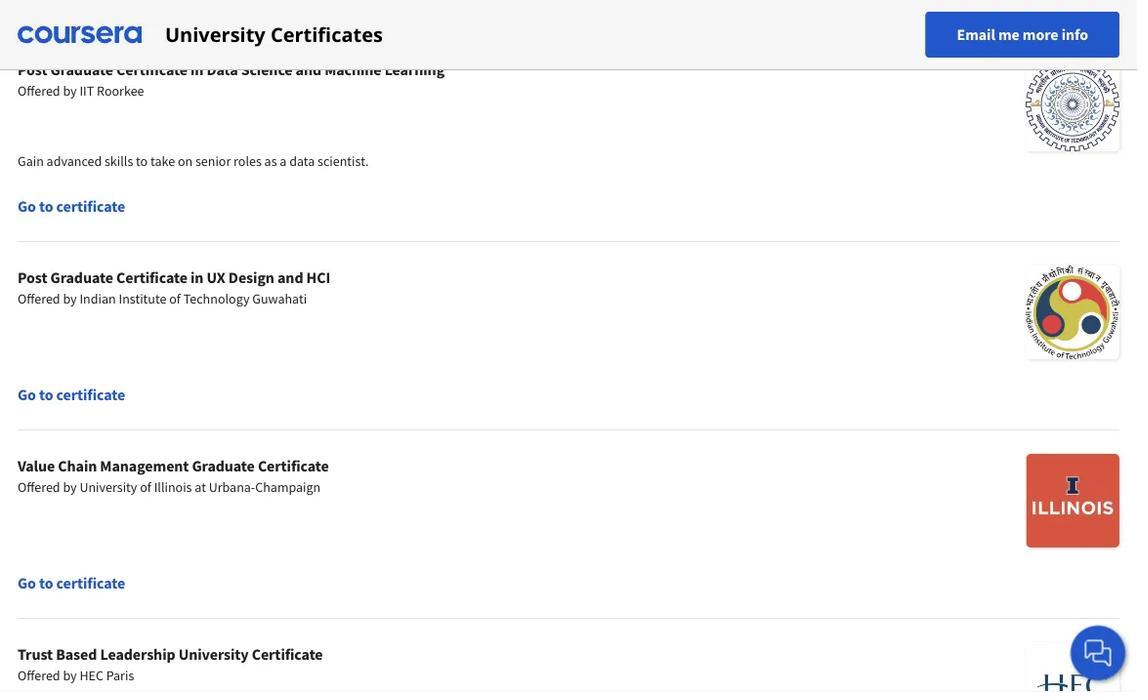 Task type: describe. For each thing, give the bounding box(es) containing it.
certificate inside value chain management graduate certificate offered by university of illinois at urbana-champaign
[[258, 456, 329, 476]]

data
[[207, 60, 238, 79]]

gain advanced skills to take on senior roles as a data scientist.
[[18, 152, 369, 170]]

email me more info button
[[926, 12, 1120, 58]]

1 go from the top
[[18, 196, 36, 216]]

hec paris image
[[1026, 643, 1120, 693]]

by inside value chain management graduate certificate offered by university of illinois at urbana-champaign
[[63, 479, 77, 496]]

graduate for post graduate certificate in ux design and hci
[[50, 268, 113, 287]]

hec
[[80, 667, 104, 685]]

to down the gain
[[39, 196, 53, 216]]

of inside value chain management graduate certificate offered by university of illinois at urbana-champaign
[[140, 479, 151, 496]]

graduate inside value chain management graduate certificate offered by university of illinois at urbana-champaign
[[192, 456, 255, 476]]

take
[[150, 152, 175, 170]]

iit roorkee image
[[1026, 58, 1120, 151]]

to up trust
[[39, 574, 53, 593]]

iit
[[80, 82, 94, 100]]

chain
[[58, 456, 97, 476]]

to left take
[[136, 152, 148, 170]]

roles
[[234, 152, 262, 170]]

me
[[999, 25, 1020, 44]]

as
[[264, 152, 277, 170]]

info
[[1062, 25, 1089, 44]]

at
[[195, 479, 206, 496]]

and for hci
[[278, 268, 303, 287]]

university inside value chain management graduate certificate offered by university of illinois at urbana-champaign
[[80, 479, 137, 496]]

email
[[957, 25, 996, 44]]

post for post graduate certificate in ux design and hci
[[18, 268, 47, 287]]

a
[[280, 152, 287, 170]]

to up value
[[39, 385, 53, 405]]

roorkee
[[97, 82, 144, 100]]

advanced
[[47, 152, 102, 170]]

by inside trust based leadership university certificate offered by hec paris
[[63, 667, 77, 685]]

value chain management graduate certificate offered by university of illinois at urbana-champaign
[[18, 456, 329, 496]]

offered inside trust based leadership university certificate offered by hec paris
[[18, 667, 60, 685]]

certificate inside post graduate certificate in ux design and hci offered by indian institute of technology guwahati
[[116, 268, 187, 287]]

certificate inside post graduate certificate in data science and machine learning offered by iit roorkee
[[116, 60, 187, 79]]

graduate for post graduate certificate in data science and machine learning
[[50, 60, 113, 79]]

skills
[[105, 152, 133, 170]]

based
[[56, 645, 97, 665]]

post graduate certificate in ux design and hci offered by indian institute of technology guwahati
[[18, 268, 330, 308]]

go to certificate for graduate
[[18, 385, 125, 405]]

data
[[289, 152, 315, 170]]

by inside post graduate certificate in data science and machine learning offered by iit roorkee
[[63, 82, 77, 100]]

trust based leadership university certificate offered by hec paris
[[18, 645, 323, 685]]

value
[[18, 456, 55, 476]]



Task type: vqa. For each thing, say whether or not it's contained in the screenshot.
the machine
yes



Task type: locate. For each thing, give the bounding box(es) containing it.
go up value
[[18, 385, 36, 405]]

2 vertical spatial university
[[178, 645, 249, 665]]

1 by from the top
[[63, 82, 77, 100]]

offered left indian
[[18, 290, 60, 308]]

certificate for graduate
[[56, 385, 125, 405]]

indian
[[80, 290, 116, 308]]

by left hec
[[63, 667, 77, 685]]

1 vertical spatial and
[[278, 268, 303, 287]]

post inside post graduate certificate in data science and machine learning offered by iit roorkee
[[18, 60, 47, 79]]

email me more info
[[957, 25, 1089, 44]]

science
[[241, 60, 293, 79]]

by left indian
[[63, 290, 77, 308]]

university right leadership
[[178, 645, 249, 665]]

by down chain
[[63, 479, 77, 496]]

offered inside value chain management graduate certificate offered by university of illinois at urbana-champaign
[[18, 479, 60, 496]]

in for data
[[191, 60, 204, 79]]

to
[[136, 152, 148, 170], [39, 196, 53, 216], [39, 385, 53, 405], [39, 574, 53, 593]]

machine
[[325, 60, 382, 79]]

and up guwahati
[[278, 268, 303, 287]]

certificates
[[271, 21, 383, 48]]

certificate for chain
[[56, 574, 125, 593]]

graduate inside post graduate certificate in ux design and hci offered by indian institute of technology guwahati
[[50, 268, 113, 287]]

0 vertical spatial in
[[191, 60, 204, 79]]

4 offered from the top
[[18, 667, 60, 685]]

3 go from the top
[[18, 574, 36, 593]]

hci
[[306, 268, 330, 287]]

gain
[[18, 152, 44, 170]]

1 vertical spatial university
[[80, 479, 137, 496]]

leadership
[[100, 645, 175, 665]]

3 by from the top
[[63, 479, 77, 496]]

3 certificate from the top
[[56, 574, 125, 593]]

offered
[[18, 82, 60, 100], [18, 290, 60, 308], [18, 479, 60, 496], [18, 667, 60, 685]]

1 vertical spatial go to certificate
[[18, 385, 125, 405]]

certificate inside trust based leadership university certificate offered by hec paris
[[252, 645, 323, 665]]

indian institute of technology guwahati image
[[1026, 266, 1120, 360]]

of right institute
[[169, 290, 181, 308]]

university of illinois at urbana-champaign image
[[1027, 454, 1120, 548]]

2 vertical spatial certificate
[[56, 574, 125, 593]]

0 vertical spatial certificate
[[56, 196, 125, 216]]

university
[[165, 21, 266, 48], [80, 479, 137, 496], [178, 645, 249, 665]]

champaign
[[255, 479, 321, 496]]

and down certificates
[[296, 60, 322, 79]]

graduate up urbana-
[[192, 456, 255, 476]]

management
[[100, 456, 189, 476]]

in for ux
[[191, 268, 204, 287]]

guwahati
[[252, 290, 307, 308]]

0 vertical spatial go to certificate
[[18, 196, 125, 216]]

scientist.
[[318, 152, 369, 170]]

1 vertical spatial certificate
[[56, 385, 125, 405]]

certificate
[[116, 60, 187, 79], [116, 268, 187, 287], [258, 456, 329, 476], [252, 645, 323, 665]]

1 vertical spatial of
[[140, 479, 151, 496]]

2 offered from the top
[[18, 290, 60, 308]]

go to certificate for chain
[[18, 574, 125, 593]]

in left ux
[[191, 268, 204, 287]]

0 vertical spatial and
[[296, 60, 322, 79]]

and inside post graduate certificate in data science and machine learning offered by iit roorkee
[[296, 60, 322, 79]]

graduate
[[50, 60, 113, 79], [50, 268, 113, 287], [192, 456, 255, 476]]

1 horizontal spatial of
[[169, 290, 181, 308]]

2 post from the top
[[18, 268, 47, 287]]

0 vertical spatial go
[[18, 196, 36, 216]]

offered down trust
[[18, 667, 60, 685]]

of down management
[[140, 479, 151, 496]]

of
[[169, 290, 181, 308], [140, 479, 151, 496]]

go to certificate down advanced
[[18, 196, 125, 216]]

and inside post graduate certificate in ux design and hci offered by indian institute of technology guwahati
[[278, 268, 303, 287]]

3 offered from the top
[[18, 479, 60, 496]]

0 vertical spatial post
[[18, 60, 47, 79]]

0 vertical spatial university
[[165, 21, 266, 48]]

offered inside post graduate certificate in ux design and hci offered by indian institute of technology guwahati
[[18, 290, 60, 308]]

urbana-
[[209, 479, 255, 496]]

by inside post graduate certificate in ux design and hci offered by indian institute of technology guwahati
[[63, 290, 77, 308]]

certificate
[[56, 196, 125, 216], [56, 385, 125, 405], [56, 574, 125, 593]]

2 by from the top
[[63, 290, 77, 308]]

paris
[[106, 667, 134, 685]]

trust
[[18, 645, 53, 665]]

0 vertical spatial graduate
[[50, 60, 113, 79]]

go for value
[[18, 574, 36, 593]]

offered down value
[[18, 479, 60, 496]]

in inside post graduate certificate in data science and machine learning offered by iit roorkee
[[191, 60, 204, 79]]

3 go to certificate from the top
[[18, 574, 125, 593]]

0 vertical spatial of
[[169, 290, 181, 308]]

go to certificate up chain
[[18, 385, 125, 405]]

university certificates
[[165, 21, 383, 48]]

1 certificate from the top
[[56, 196, 125, 216]]

post for post graduate certificate in data science and machine learning
[[18, 60, 47, 79]]

2 vertical spatial graduate
[[192, 456, 255, 476]]

offered inside post graduate certificate in data science and machine learning offered by iit roorkee
[[18, 82, 60, 100]]

2 certificate from the top
[[56, 385, 125, 405]]

graduate up indian
[[50, 268, 113, 287]]

senior
[[195, 152, 231, 170]]

go for post
[[18, 385, 36, 405]]

university inside trust based leadership university certificate offered by hec paris
[[178, 645, 249, 665]]

1 vertical spatial in
[[191, 268, 204, 287]]

more
[[1023, 25, 1059, 44]]

post graduate certificate in data science and machine learning offered by iit roorkee
[[18, 60, 445, 100]]

post inside post graduate certificate in ux design and hci offered by indian institute of technology guwahati
[[18, 268, 47, 287]]

2 vertical spatial go
[[18, 574, 36, 593]]

by
[[63, 82, 77, 100], [63, 290, 77, 308], [63, 479, 77, 496], [63, 667, 77, 685]]

certificate up based
[[56, 574, 125, 593]]

by left iit
[[63, 82, 77, 100]]

4 by from the top
[[63, 667, 77, 685]]

1 post from the top
[[18, 60, 47, 79]]

graduate up iit
[[50, 60, 113, 79]]

in
[[191, 60, 204, 79], [191, 268, 204, 287]]

go down the gain
[[18, 196, 36, 216]]

in inside post graduate certificate in ux design and hci offered by indian institute of technology guwahati
[[191, 268, 204, 287]]

certificate down advanced
[[56, 196, 125, 216]]

certificate up chain
[[56, 385, 125, 405]]

go to certificate
[[18, 196, 125, 216], [18, 385, 125, 405], [18, 574, 125, 593]]

coursera image
[[18, 19, 142, 50]]

design
[[229, 268, 275, 287]]

university down chain
[[80, 479, 137, 496]]

0 horizontal spatial of
[[140, 479, 151, 496]]

learning
[[385, 60, 445, 79]]

1 go to certificate from the top
[[18, 196, 125, 216]]

1 offered from the top
[[18, 82, 60, 100]]

2 in from the top
[[191, 268, 204, 287]]

1 vertical spatial go
[[18, 385, 36, 405]]

2 vertical spatial go to certificate
[[18, 574, 125, 593]]

offered left iit
[[18, 82, 60, 100]]

2 go from the top
[[18, 385, 36, 405]]

technology
[[183, 290, 250, 308]]

ux
[[207, 268, 226, 287]]

1 vertical spatial post
[[18, 268, 47, 287]]

on
[[178, 152, 193, 170]]

of inside post graduate certificate in ux design and hci offered by indian institute of technology guwahati
[[169, 290, 181, 308]]

go
[[18, 196, 36, 216], [18, 385, 36, 405], [18, 574, 36, 593]]

graduate inside post graduate certificate in data science and machine learning offered by iit roorkee
[[50, 60, 113, 79]]

in left data
[[191, 60, 204, 79]]

institute
[[119, 290, 167, 308]]

university up data
[[165, 21, 266, 48]]

and
[[296, 60, 322, 79], [278, 268, 303, 287]]

go up trust
[[18, 574, 36, 593]]

1 in from the top
[[191, 60, 204, 79]]

illinois
[[154, 479, 192, 496]]

2 go to certificate from the top
[[18, 385, 125, 405]]

go to certificate up based
[[18, 574, 125, 593]]

post
[[18, 60, 47, 79], [18, 268, 47, 287]]

and for machine
[[296, 60, 322, 79]]

1 vertical spatial graduate
[[50, 268, 113, 287]]

chat with us image
[[1083, 638, 1114, 669]]



